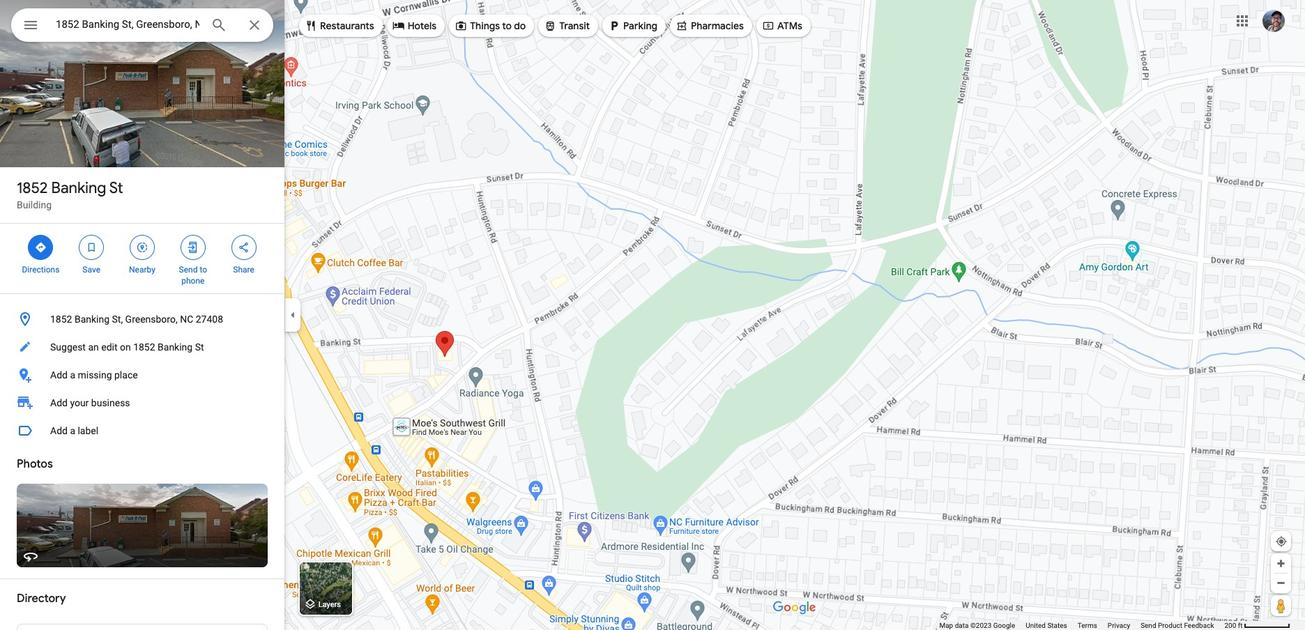 Task type: describe. For each thing, give the bounding box(es) containing it.
privacy button
[[1108, 622, 1131, 631]]

pharmacies
[[691, 20, 744, 32]]

add a label
[[50, 426, 98, 437]]


[[305, 18, 317, 33]]

©2023
[[971, 622, 992, 630]]

200 ft button
[[1225, 622, 1291, 630]]

banking for st
[[51, 179, 106, 198]]

to inside send to phone
[[200, 265, 207, 275]]

add for add your business
[[50, 398, 68, 409]]

your
[[70, 398, 89, 409]]

google maps element
[[0, 0, 1306, 631]]

ft
[[1239, 622, 1243, 630]]

feedback
[[1185, 622, 1215, 630]]

missing
[[78, 370, 112, 381]]

an
[[88, 342, 99, 353]]


[[34, 240, 47, 255]]

1852 banking st main content
[[0, 0, 285, 631]]

banking inside button
[[158, 342, 193, 353]]

st inside button
[[195, 342, 204, 353]]

suggest
[[50, 342, 86, 353]]

place
[[114, 370, 138, 381]]

200 ft
[[1225, 622, 1243, 630]]

product
[[1159, 622, 1183, 630]]

terms button
[[1078, 622, 1098, 631]]

transit
[[560, 20, 590, 32]]

add for add a label
[[50, 426, 68, 437]]

 search field
[[11, 8, 273, 45]]

send for send to phone
[[179, 265, 198, 275]]


[[608, 18, 621, 33]]


[[676, 18, 688, 33]]

do
[[514, 20, 526, 32]]

directory
[[17, 592, 66, 606]]

1852 for st
[[17, 179, 48, 198]]

zoom in image
[[1277, 559, 1287, 569]]

1852 banking st, greensboro, nc 27408
[[50, 314, 223, 325]]

hotels
[[408, 20, 437, 32]]

none field inside the 1852 banking st, greensboro, nc 27408 field
[[56, 16, 200, 33]]

add a label button
[[0, 417, 285, 445]]

united states
[[1026, 622, 1068, 630]]

 pharmacies
[[676, 18, 744, 33]]

google
[[994, 622, 1016, 630]]


[[238, 240, 250, 255]]

a for missing
[[70, 370, 75, 381]]

1852 Banking St, Greensboro, NC 27408 field
[[11, 8, 273, 42]]


[[22, 15, 39, 35]]

send product feedback button
[[1141, 622, 1215, 631]]

st,
[[112, 314, 123, 325]]

map
[[940, 622, 954, 630]]

show street view coverage image
[[1272, 596, 1292, 617]]

suggest an edit on 1852 banking st
[[50, 342, 204, 353]]

privacy
[[1108, 622, 1131, 630]]

united states button
[[1026, 622, 1068, 631]]

business
[[91, 398, 130, 409]]

1852 for st,
[[50, 314, 72, 325]]

label
[[78, 426, 98, 437]]

atms
[[778, 20, 803, 32]]

share
[[233, 265, 255, 275]]

actions for 1852 banking st region
[[0, 224, 285, 294]]



Task type: locate. For each thing, give the bounding box(es) containing it.
add
[[50, 370, 68, 381], [50, 398, 68, 409], [50, 426, 68, 437]]

st
[[109, 179, 123, 198], [195, 342, 204, 353]]

on
[[120, 342, 131, 353]]

1 vertical spatial a
[[70, 426, 75, 437]]

building
[[17, 200, 52, 211]]

1852 banking st, greensboro, nc 27408 button
[[0, 306, 285, 333]]

send for send product feedback
[[1141, 622, 1157, 630]]

0 vertical spatial banking
[[51, 179, 106, 198]]

2 vertical spatial 1852
[[133, 342, 155, 353]]

data
[[955, 622, 969, 630]]

1 vertical spatial st
[[195, 342, 204, 353]]


[[393, 18, 405, 33]]

0 vertical spatial st
[[109, 179, 123, 198]]

1 vertical spatial send
[[1141, 622, 1157, 630]]

1852 up suggest
[[50, 314, 72, 325]]

0 vertical spatial add
[[50, 370, 68, 381]]

0 horizontal spatial to
[[200, 265, 207, 275]]

phone
[[182, 276, 205, 286]]

1852
[[17, 179, 48, 198], [50, 314, 72, 325], [133, 342, 155, 353]]

1 a from the top
[[70, 370, 75, 381]]

send product feedback
[[1141, 622, 1215, 630]]

send up phone
[[179, 265, 198, 275]]

2 vertical spatial banking
[[158, 342, 193, 353]]

1852 right the on
[[133, 342, 155, 353]]

states
[[1048, 622, 1068, 630]]

send
[[179, 265, 198, 275], [1141, 622, 1157, 630]]

a left missing
[[70, 370, 75, 381]]

send to phone
[[179, 265, 207, 286]]

collapse side panel image
[[285, 308, 301, 323]]

greensboro,
[[125, 314, 178, 325]]

edit
[[101, 342, 118, 353]]

add for add a missing place
[[50, 370, 68, 381]]

send left "product"
[[1141, 622, 1157, 630]]

photos
[[17, 458, 53, 472]]

layers
[[319, 601, 341, 610]]

a for label
[[70, 426, 75, 437]]

 transit
[[544, 18, 590, 33]]

to inside  things to do
[[502, 20, 512, 32]]

1 vertical spatial 1852
[[50, 314, 72, 325]]

banking for st,
[[75, 314, 110, 325]]

banking inside 1852 banking st building
[[51, 179, 106, 198]]

2 horizontal spatial 1852
[[133, 342, 155, 353]]


[[136, 240, 149, 255]]

st inside 1852 banking st building
[[109, 179, 123, 198]]


[[762, 18, 775, 33]]

banking left st,
[[75, 314, 110, 325]]

united
[[1026, 622, 1046, 630]]

to up phone
[[200, 265, 207, 275]]

a left label on the bottom left of the page
[[70, 426, 75, 437]]

 hotels
[[393, 18, 437, 33]]

to left do
[[502, 20, 512, 32]]

0 vertical spatial a
[[70, 370, 75, 381]]

27408
[[196, 314, 223, 325]]

zoom out image
[[1277, 578, 1287, 589]]

0 vertical spatial send
[[179, 265, 198, 275]]


[[85, 240, 98, 255]]

0 vertical spatial 1852
[[17, 179, 48, 198]]

 restaurants
[[305, 18, 374, 33]]

1852 up building
[[17, 179, 48, 198]]

 parking
[[608, 18, 658, 33]]

add your business
[[50, 398, 130, 409]]

footer containing map data ©2023 google
[[940, 622, 1225, 631]]


[[544, 18, 557, 33]]

add your business link
[[0, 389, 285, 417]]

add inside button
[[50, 426, 68, 437]]

suggest an edit on 1852 banking st button
[[0, 333, 285, 361]]

 things to do
[[455, 18, 526, 33]]

1 horizontal spatial send
[[1141, 622, 1157, 630]]

terms
[[1078, 622, 1098, 630]]


[[455, 18, 467, 33]]

1 horizontal spatial 1852
[[50, 314, 72, 325]]

google account: cj baylor  
(christian.baylor@adept.ai) image
[[1263, 10, 1286, 32]]

1 vertical spatial to
[[200, 265, 207, 275]]

1852 inside "button"
[[50, 314, 72, 325]]

1 add from the top
[[50, 370, 68, 381]]

1 vertical spatial add
[[50, 398, 68, 409]]

add inside "link"
[[50, 398, 68, 409]]

add inside button
[[50, 370, 68, 381]]

add a missing place button
[[0, 361, 285, 389]]

banking
[[51, 179, 106, 198], [75, 314, 110, 325], [158, 342, 193, 353]]

None field
[[56, 16, 200, 33]]

2 vertical spatial add
[[50, 426, 68, 437]]

map data ©2023 google
[[940, 622, 1016, 630]]

banking inside "button"
[[75, 314, 110, 325]]

1 horizontal spatial to
[[502, 20, 512, 32]]

200
[[1225, 622, 1237, 630]]

a
[[70, 370, 75, 381], [70, 426, 75, 437]]

banking down nc
[[158, 342, 193, 353]]

0 horizontal spatial st
[[109, 179, 123, 198]]

to
[[502, 20, 512, 32], [200, 265, 207, 275]]

send inside send product feedback button
[[1141, 622, 1157, 630]]

 atms
[[762, 18, 803, 33]]

0 horizontal spatial send
[[179, 265, 198, 275]]

add a missing place
[[50, 370, 138, 381]]

3 add from the top
[[50, 426, 68, 437]]

show your location image
[[1276, 536, 1288, 548]]

banking up building
[[51, 179, 106, 198]]

0 vertical spatial to
[[502, 20, 512, 32]]

2 a from the top
[[70, 426, 75, 437]]

1 horizontal spatial st
[[195, 342, 204, 353]]

send inside send to phone
[[179, 265, 198, 275]]

1 vertical spatial banking
[[75, 314, 110, 325]]

 button
[[11, 8, 50, 45]]

add left your
[[50, 398, 68, 409]]

a inside "add a label" button
[[70, 426, 75, 437]]

footer
[[940, 622, 1225, 631]]


[[187, 240, 199, 255]]

nc
[[180, 314, 193, 325]]

add left label on the bottom left of the page
[[50, 426, 68, 437]]

save
[[83, 265, 100, 275]]

nearby
[[129, 265, 156, 275]]

1852 banking st building
[[17, 179, 123, 211]]

directions
[[22, 265, 60, 275]]

things
[[470, 20, 500, 32]]

1852 inside button
[[133, 342, 155, 353]]

add down suggest
[[50, 370, 68, 381]]

footer inside google maps element
[[940, 622, 1225, 631]]

a inside "add a missing place" button
[[70, 370, 75, 381]]

parking
[[624, 20, 658, 32]]

2 add from the top
[[50, 398, 68, 409]]

1852 inside 1852 banking st building
[[17, 179, 48, 198]]

restaurants
[[320, 20, 374, 32]]

0 horizontal spatial 1852
[[17, 179, 48, 198]]



Task type: vqa. For each thing, say whether or not it's contained in the screenshot.
third Add from the bottom
yes



